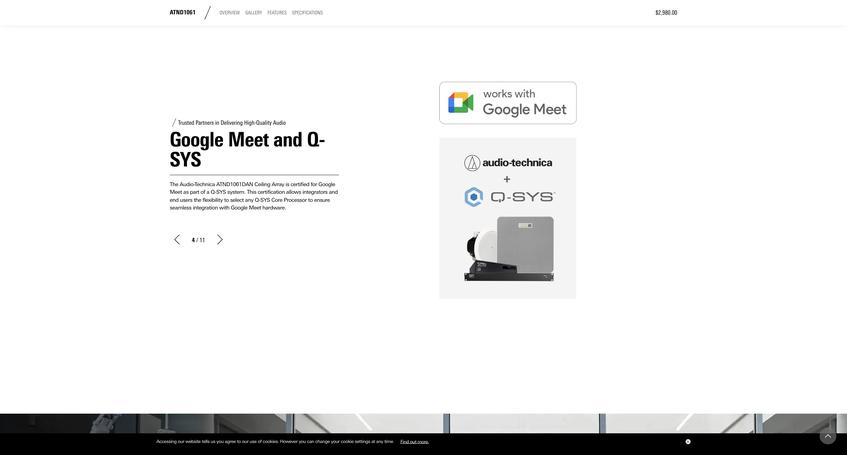 Task type: locate. For each thing, give the bounding box(es) containing it.
to
[[224, 197, 229, 203], [308, 197, 313, 203], [237, 439, 241, 445]]

hardware.
[[263, 205, 286, 211]]

find out more.
[[401, 439, 429, 445]]

4 / 11
[[192, 237, 205, 244]]

0 horizontal spatial of
[[201, 189, 205, 196]]

any
[[245, 197, 254, 203], [376, 439, 383, 445]]

0 vertical spatial meet
[[228, 128, 269, 152]]

1 you from the left
[[217, 439, 224, 445]]

google down partners
[[170, 128, 223, 152]]

atnd1061dan
[[216, 181, 253, 188]]

0 vertical spatial of
[[201, 189, 205, 196]]

2 horizontal spatial google
[[319, 181, 335, 188]]

you
[[217, 439, 224, 445], [299, 439, 306, 445]]

google meet and q- sys
[[170, 128, 325, 172]]

this
[[247, 189, 256, 196]]

1 vertical spatial any
[[376, 439, 383, 445]]

integration
[[193, 205, 218, 211]]

11
[[200, 237, 205, 244]]

the audio-technica atnd1061dan ceiling array is certified for google meet as part of a q-sys system. this certification allows integrators and end users the flexibility to select any q-sys core processor to ensure seamless integration with google meet hardware.
[[170, 181, 338, 211]]

q-
[[307, 128, 325, 152], [211, 189, 216, 196], [255, 197, 260, 203]]

0 vertical spatial sys
[[170, 148, 201, 172]]

1 horizontal spatial our
[[242, 439, 249, 445]]

trusted
[[178, 119, 194, 126]]

is
[[286, 181, 289, 188]]

1 vertical spatial sys
[[216, 189, 226, 196]]

accessing our website tells us you agree to our use of cookies. however you can change your cookie settings at any time.
[[156, 439, 396, 445]]

2 horizontal spatial sys
[[260, 197, 270, 203]]

sys up flexibility
[[216, 189, 226, 196]]

meet inside the google meet and q- sys
[[228, 128, 269, 152]]

0 horizontal spatial sys
[[170, 148, 201, 172]]

allows
[[286, 189, 301, 196]]

1 vertical spatial and
[[329, 189, 338, 196]]

2 horizontal spatial to
[[308, 197, 313, 203]]

1 horizontal spatial sys
[[216, 189, 226, 196]]

of
[[201, 189, 205, 196], [258, 439, 262, 445]]

sys inside the google meet and q- sys
[[170, 148, 201, 172]]

2 our from the left
[[242, 439, 249, 445]]

2 vertical spatial google
[[231, 205, 248, 211]]

1 vertical spatial of
[[258, 439, 262, 445]]

more.
[[418, 439, 429, 445]]

find
[[401, 439, 409, 445]]

0 vertical spatial and
[[274, 128, 302, 152]]

1 horizontal spatial any
[[376, 439, 383, 445]]

certified
[[291, 181, 309, 188]]

sys down certification on the top
[[260, 197, 270, 203]]

and up ensure
[[329, 189, 338, 196]]

to right agree
[[237, 439, 241, 445]]

of right use
[[258, 439, 262, 445]]

0 horizontal spatial and
[[274, 128, 302, 152]]

use
[[250, 439, 257, 445]]

arrow up image
[[825, 434, 831, 440]]

meet up end
[[170, 189, 182, 196]]

2 horizontal spatial q-
[[307, 128, 325, 152]]

0 vertical spatial any
[[245, 197, 254, 203]]

seamless
[[170, 205, 191, 211]]

overview
[[220, 10, 240, 16]]

0 vertical spatial google
[[170, 128, 223, 152]]

as
[[183, 189, 189, 196]]

the
[[170, 181, 178, 188]]

1 vertical spatial google
[[319, 181, 335, 188]]

meet down high-
[[228, 128, 269, 152]]

2 vertical spatial q-
[[255, 197, 260, 203]]

meet down the this
[[249, 205, 261, 211]]

sys
[[170, 148, 201, 172], [216, 189, 226, 196], [260, 197, 270, 203]]

a
[[207, 189, 209, 196]]

our
[[178, 439, 184, 445], [242, 439, 249, 445]]

cookie
[[341, 439, 354, 445]]

and down audio at the top left of page
[[274, 128, 302, 152]]

the
[[194, 197, 201, 203]]

any down the this
[[245, 197, 254, 203]]

1 horizontal spatial of
[[258, 439, 262, 445]]

any right at
[[376, 439, 383, 445]]

you left can
[[299, 439, 306, 445]]

of left a
[[201, 189, 205, 196]]

0 horizontal spatial you
[[217, 439, 224, 445]]

0 vertical spatial q-
[[307, 128, 325, 152]]

0 horizontal spatial our
[[178, 439, 184, 445]]

0 horizontal spatial to
[[224, 197, 229, 203]]

2 vertical spatial meet
[[249, 205, 261, 211]]

our left website
[[178, 439, 184, 445]]

our left use
[[242, 439, 249, 445]]

1 horizontal spatial and
[[329, 189, 338, 196]]

0 horizontal spatial any
[[245, 197, 254, 203]]

0 horizontal spatial q-
[[211, 189, 216, 196]]

trusted partners in delivering high-quality audio
[[178, 119, 286, 126]]

1 horizontal spatial you
[[299, 439, 306, 445]]

google down select
[[231, 205, 248, 211]]

to down "integrators"
[[308, 197, 313, 203]]

find out more. link
[[396, 437, 434, 447]]

and
[[274, 128, 302, 152], [329, 189, 338, 196]]

/
[[196, 237, 198, 244]]

cross image
[[687, 441, 689, 444]]

google
[[170, 128, 223, 152], [319, 181, 335, 188], [231, 205, 248, 211]]

accessing
[[156, 439, 177, 445]]

you right us
[[217, 439, 224, 445]]

meet
[[228, 128, 269, 152], [170, 189, 182, 196], [249, 205, 261, 211]]

specifications
[[292, 10, 323, 16]]

google right for
[[319, 181, 335, 188]]

website
[[185, 439, 201, 445]]

can
[[307, 439, 314, 445]]

1 horizontal spatial to
[[237, 439, 241, 445]]

4
[[192, 237, 195, 244]]

0 horizontal spatial google
[[170, 128, 223, 152]]

sys up audio-
[[170, 148, 201, 172]]

delivering
[[221, 119, 243, 126]]

technica
[[195, 181, 215, 188]]

to up with
[[224, 197, 229, 203]]

change
[[315, 439, 330, 445]]

ensure
[[314, 197, 330, 203]]



Task type: describe. For each thing, give the bounding box(es) containing it.
any inside the audio-technica atnd1061dan ceiling array is certified for google meet as part of a q-sys system. this certification allows integrators and end users the flexibility to select any q-sys core processor to ensure seamless integration with google meet hardware.
[[245, 197, 254, 203]]

1 vertical spatial meet
[[170, 189, 182, 196]]

in
[[215, 119, 219, 126]]

cookies.
[[263, 439, 279, 445]]

1 horizontal spatial google
[[231, 205, 248, 211]]

atnd1061
[[170, 9, 196, 16]]

agree
[[225, 439, 236, 445]]

1 horizontal spatial q-
[[255, 197, 260, 203]]

your
[[331, 439, 340, 445]]

features
[[268, 10, 287, 16]]

gallery
[[245, 10, 262, 16]]

array
[[272, 181, 284, 188]]

time.
[[384, 439, 394, 445]]

next slide image
[[215, 235, 225, 245]]

certification
[[258, 189, 285, 196]]

however
[[280, 439, 298, 445]]

$2,980.00
[[656, 9, 678, 16]]

of inside the audio-technica atnd1061dan ceiling array is certified for google meet as part of a q-sys system. this certification allows integrators and end users the flexibility to select any q-sys core processor to ensure seamless integration with google meet hardware.
[[201, 189, 205, 196]]

and inside the audio-technica atnd1061dan ceiling array is certified for google meet as part of a q-sys system. this certification allows integrators and end users the flexibility to select any q-sys core processor to ensure seamless integration with google meet hardware.
[[329, 189, 338, 196]]

1 our from the left
[[178, 439, 184, 445]]

for
[[311, 181, 317, 188]]

users
[[180, 197, 192, 203]]

2 you from the left
[[299, 439, 306, 445]]

flexibility
[[203, 197, 223, 203]]

with
[[219, 205, 230, 211]]

ceiling
[[255, 181, 270, 188]]

and inside the google meet and q- sys
[[274, 128, 302, 152]]

select
[[230, 197, 244, 203]]

part
[[190, 189, 199, 196]]

divider line image
[[201, 6, 214, 19]]

1 vertical spatial q-
[[211, 189, 216, 196]]

q- inside the google meet and q- sys
[[307, 128, 325, 152]]

at
[[371, 439, 375, 445]]

audio-
[[180, 181, 195, 188]]

audio
[[273, 119, 286, 126]]

high-
[[244, 119, 256, 126]]

tells
[[202, 439, 210, 445]]

out
[[410, 439, 417, 445]]

settings
[[355, 439, 370, 445]]

integrators
[[303, 189, 328, 196]]

processor
[[284, 197, 307, 203]]

google inside the google meet and q- sys
[[170, 128, 223, 152]]

core
[[272, 197, 282, 203]]

end
[[170, 197, 179, 203]]

quality
[[256, 119, 272, 126]]

us
[[211, 439, 215, 445]]

2 vertical spatial sys
[[260, 197, 270, 203]]

system.
[[227, 189, 246, 196]]

partners
[[196, 119, 214, 126]]

previous slide image
[[172, 235, 182, 245]]



Task type: vqa. For each thing, say whether or not it's contained in the screenshot.
The
yes



